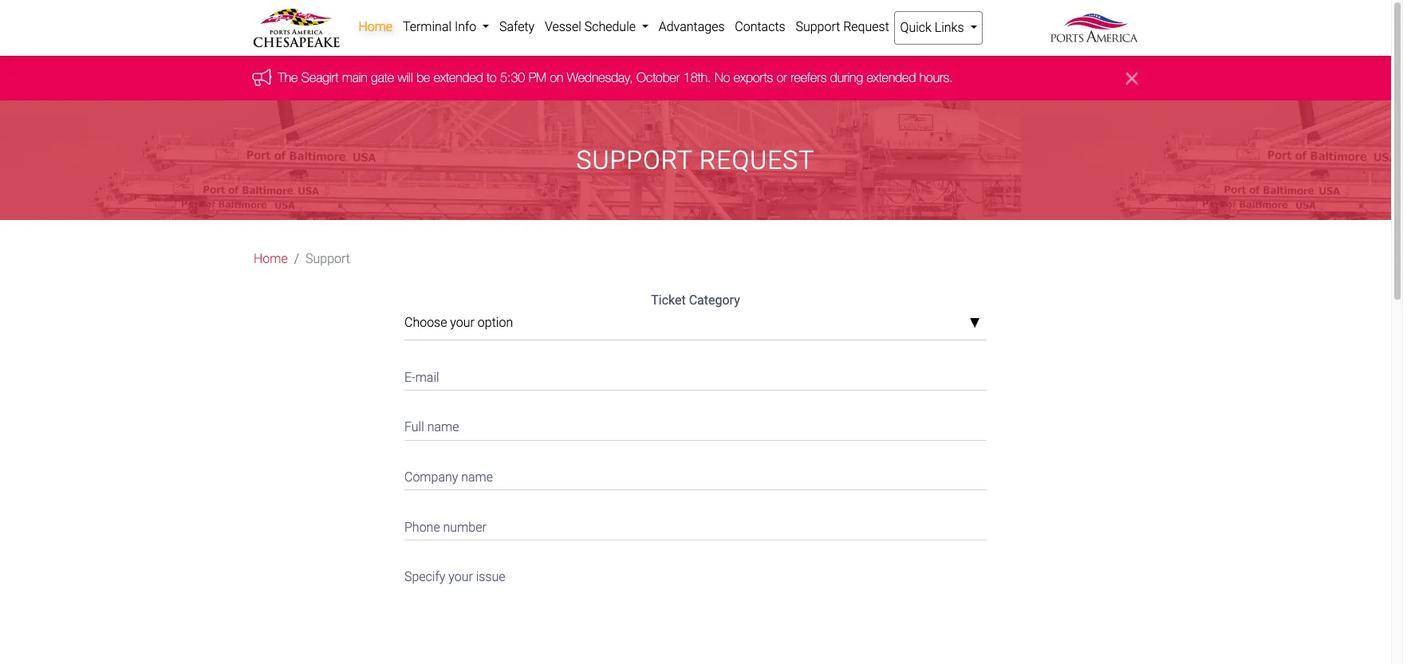 Task type: vqa. For each thing, say whether or not it's contained in the screenshot.
eModal to the top
no



Task type: describe. For each thing, give the bounding box(es) containing it.
the seagirt main gate will be extended to 5:30 pm on wednesday, october 18th.  no exports or reefers during extended hours.
[[278, 71, 953, 85]]

specify your issue
[[404, 570, 505, 585]]

1 horizontal spatial support
[[576, 145, 693, 176]]

0 horizontal spatial home
[[254, 252, 288, 267]]

name for company name
[[461, 470, 493, 485]]

terminal
[[403, 19, 452, 34]]

support request link
[[791, 11, 894, 43]]

0 horizontal spatial home link
[[254, 250, 288, 269]]

vessel schedule
[[545, 19, 639, 34]]

0 horizontal spatial request
[[700, 145, 815, 176]]

gate
[[371, 71, 394, 85]]

will
[[398, 71, 413, 85]]

e-mail
[[404, 370, 439, 385]]

advantages
[[659, 19, 725, 34]]

reefers
[[791, 71, 827, 85]]

october
[[637, 71, 680, 85]]

name for full name
[[427, 420, 459, 435]]

ticket category
[[651, 293, 740, 308]]

your for specify
[[448, 570, 473, 585]]

specify
[[404, 570, 445, 585]]

contacts
[[735, 19, 785, 34]]

advantages link
[[654, 11, 730, 43]]

exports
[[734, 71, 774, 85]]

Specify your issue text field
[[404, 560, 987, 664]]

18th.
[[684, 71, 712, 85]]

number
[[443, 520, 486, 535]]

the seagirt main gate will be extended to 5:30 pm on wednesday, october 18th.  no exports or reefers during extended hours. alert
[[0, 56, 1391, 101]]

ticket
[[651, 293, 686, 308]]

1 horizontal spatial home
[[358, 19, 393, 34]]

company name
[[404, 470, 493, 485]]

1 extended from the left
[[434, 71, 484, 85]]

during
[[831, 71, 864, 85]]

main
[[343, 71, 368, 85]]

2 vertical spatial support
[[306, 252, 350, 267]]

Company name text field
[[404, 460, 987, 491]]

E-mail email field
[[404, 360, 987, 391]]



Task type: locate. For each thing, give the bounding box(es) containing it.
Full name text field
[[404, 410, 987, 441]]

close image
[[1126, 69, 1138, 88]]

2 extended from the left
[[867, 71, 916, 85]]

Phone number text field
[[404, 510, 987, 541]]

request inside "link"
[[843, 19, 889, 34]]

0 vertical spatial name
[[427, 420, 459, 435]]

1 vertical spatial support request
[[576, 145, 815, 176]]

seagirt
[[302, 71, 339, 85]]

5:30
[[501, 71, 525, 85]]

1 vertical spatial your
[[448, 570, 473, 585]]

your left the option
[[450, 315, 475, 331]]

terminal info
[[403, 19, 480, 34]]

choose your option
[[404, 315, 513, 331]]

support request
[[796, 19, 889, 34], [576, 145, 815, 176]]

mail
[[415, 370, 439, 385]]

request
[[843, 19, 889, 34], [700, 145, 815, 176]]

safety
[[499, 19, 535, 34]]

1 vertical spatial support
[[576, 145, 693, 176]]

hours.
[[920, 71, 953, 85]]

0 vertical spatial home link
[[353, 11, 398, 43]]

2 horizontal spatial support
[[796, 19, 840, 34]]

no
[[715, 71, 731, 85]]

e-
[[404, 370, 415, 385]]

extended
[[434, 71, 484, 85], [867, 71, 916, 85]]

full
[[404, 420, 424, 435]]

issue
[[476, 570, 505, 585]]

phone number
[[404, 520, 486, 535]]

home link
[[353, 11, 398, 43], [254, 250, 288, 269]]

contacts link
[[730, 11, 791, 43]]

the
[[278, 71, 298, 85]]

phone
[[404, 520, 440, 535]]

vessel
[[545, 19, 581, 34]]

home
[[358, 19, 393, 34], [254, 252, 288, 267]]

support
[[796, 19, 840, 34], [576, 145, 693, 176], [306, 252, 350, 267]]

0 vertical spatial request
[[843, 19, 889, 34]]

support request inside "link"
[[796, 19, 889, 34]]

terminal info link
[[398, 11, 494, 43]]

1 vertical spatial name
[[461, 470, 493, 485]]

full name
[[404, 420, 459, 435]]

to
[[487, 71, 497, 85]]

or
[[777, 71, 788, 85]]

quick
[[900, 20, 932, 35]]

wednesday,
[[567, 71, 633, 85]]

1 vertical spatial home link
[[254, 250, 288, 269]]

choose
[[404, 315, 447, 331]]

pm
[[529, 71, 547, 85]]

category
[[689, 293, 740, 308]]

name right company
[[461, 470, 493, 485]]

bullhorn image
[[253, 68, 278, 86]]

name
[[427, 420, 459, 435], [461, 470, 493, 485]]

0 vertical spatial support
[[796, 19, 840, 34]]

0 vertical spatial your
[[450, 315, 475, 331]]

support inside "link"
[[796, 19, 840, 34]]

▼
[[969, 317, 980, 330]]

schedule
[[584, 19, 636, 34]]

vessel schedule link
[[540, 11, 654, 43]]

the seagirt main gate will be extended to 5:30 pm on wednesday, october 18th.  no exports or reefers during extended hours. link
[[278, 71, 953, 85]]

option
[[478, 315, 513, 331]]

1 horizontal spatial request
[[843, 19, 889, 34]]

be
[[417, 71, 431, 85]]

extended right during at the right top
[[867, 71, 916, 85]]

extended left to on the left of page
[[434, 71, 484, 85]]

0 horizontal spatial extended
[[434, 71, 484, 85]]

0 horizontal spatial name
[[427, 420, 459, 435]]

safety link
[[494, 11, 540, 43]]

0 vertical spatial support request
[[796, 19, 889, 34]]

1 horizontal spatial extended
[[867, 71, 916, 85]]

quick links link
[[894, 11, 983, 45]]

name right full
[[427, 420, 459, 435]]

your left issue
[[448, 570, 473, 585]]

on
[[550, 71, 564, 85]]

1 vertical spatial request
[[700, 145, 815, 176]]

your for choose
[[450, 315, 475, 331]]

links
[[935, 20, 964, 35]]

1 horizontal spatial name
[[461, 470, 493, 485]]

0 horizontal spatial support
[[306, 252, 350, 267]]

company
[[404, 470, 458, 485]]

info
[[455, 19, 476, 34]]

your
[[450, 315, 475, 331], [448, 570, 473, 585]]

1 horizontal spatial home link
[[353, 11, 398, 43]]

0 vertical spatial home
[[358, 19, 393, 34]]

1 vertical spatial home
[[254, 252, 288, 267]]

quick links
[[900, 20, 967, 35]]



